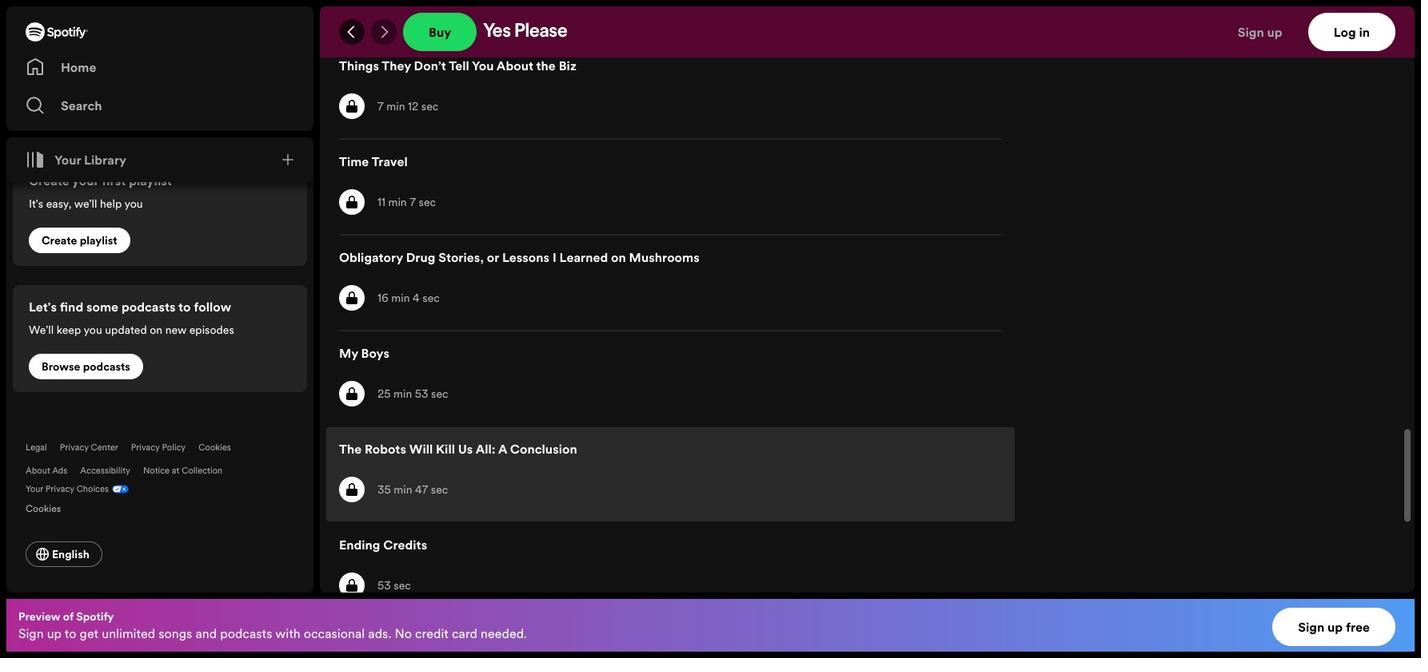 Task type: vqa. For each thing, say whether or not it's contained in the screenshot.
3:50 Cell
no



Task type: describe. For each thing, give the bounding box(es) containing it.
you for first
[[124, 196, 143, 212]]

create playlist button
[[29, 228, 130, 254]]

lessons
[[502, 249, 549, 266]]

kill
[[436, 441, 455, 458]]

sign for sign up free
[[1298, 619, 1325, 637]]

follow
[[194, 298, 231, 316]]

library
[[84, 151, 126, 169]]

biz
[[559, 57, 576, 74]]

16
[[377, 290, 388, 306]]

27
[[415, 2, 428, 18]]

sign up button
[[1231, 13, 1308, 51]]

sec for drug
[[422, 290, 440, 306]]

privacy center link
[[60, 442, 118, 454]]

sign up
[[1238, 23, 1282, 41]]

ads.
[[368, 625, 391, 643]]

time travel
[[339, 153, 408, 170]]

time
[[339, 153, 369, 170]]

will
[[409, 441, 433, 458]]

0 horizontal spatial cookies link
[[26, 499, 74, 517]]

card
[[452, 625, 477, 643]]

podcasts inside the preview of spotify sign up to get unlimited songs and podcasts with occasional ads. no credit card needed.
[[220, 625, 272, 643]]

0 vertical spatial 53
[[415, 386, 428, 402]]

0 vertical spatial about
[[497, 57, 533, 74]]

let's
[[29, 298, 57, 316]]

and
[[195, 625, 217, 643]]

53 sec
[[377, 578, 411, 594]]

privacy for privacy policy
[[131, 442, 160, 454]]

spotify
[[76, 609, 114, 625]]

42
[[377, 2, 391, 18]]

log in
[[1334, 23, 1370, 41]]

7 min 12 sec
[[377, 98, 439, 114]]

mushrooms
[[629, 249, 700, 266]]

keep
[[57, 322, 81, 338]]

create for playlist
[[42, 233, 77, 249]]

11 min 7 sec
[[377, 194, 436, 210]]

songs
[[159, 625, 192, 643]]

credit
[[415, 625, 449, 643]]

podcasts inside let's find some podcasts to follow we'll keep you updated on new episodes
[[121, 298, 176, 316]]

stories,
[[438, 249, 484, 266]]

top bar and user menu element
[[320, 6, 1415, 58]]

all:
[[476, 441, 496, 458]]

to inside the preview of spotify sign up to get unlimited songs and podcasts with occasional ads. no credit card needed.
[[65, 625, 76, 643]]

privacy policy
[[131, 442, 186, 454]]

drug
[[406, 249, 435, 266]]

collection
[[182, 465, 222, 477]]

at
[[172, 465, 179, 477]]

buy button
[[403, 13, 477, 51]]

log in button
[[1308, 13, 1396, 51]]

spotify image
[[26, 22, 88, 42]]

us
[[458, 441, 473, 458]]

tell
[[449, 57, 469, 74]]

first
[[102, 172, 126, 190]]

yes please
[[483, 22, 567, 42]]

my
[[339, 345, 358, 362]]

your library button
[[19, 144, 133, 176]]

sec right "27"
[[431, 2, 448, 18]]

privacy down the ads
[[45, 484, 74, 496]]

a
[[498, 441, 507, 458]]

or
[[487, 249, 499, 266]]

privacy center
[[60, 442, 118, 454]]

search link
[[26, 90, 294, 122]]

cookies for the rightmost cookies link
[[199, 442, 231, 454]]

the
[[536, 57, 556, 74]]

your library
[[54, 151, 126, 169]]

sign up free
[[1298, 619, 1370, 637]]

to inside let's find some podcasts to follow we'll keep you updated on new episodes
[[178, 298, 191, 316]]

playlist inside the "create your first playlist it's easy, we'll help you"
[[129, 172, 172, 190]]

we'll
[[74, 196, 97, 212]]

boys
[[361, 345, 389, 362]]

easy,
[[46, 196, 72, 212]]

my boys
[[339, 345, 389, 362]]

browse
[[42, 359, 80, 375]]

playlist inside button
[[80, 233, 117, 249]]

find
[[60, 298, 83, 316]]

new
[[165, 322, 186, 338]]

up inside the preview of spotify sign up to get unlimited songs and podcasts with occasional ads. no credit card needed.
[[47, 625, 62, 643]]

legal
[[26, 442, 47, 454]]

policy
[[162, 442, 186, 454]]

updated
[[105, 322, 147, 338]]

needed.
[[481, 625, 527, 643]]

accessibility
[[80, 465, 130, 477]]

min for boys
[[394, 386, 412, 402]]

cookies for cookies link to the left
[[26, 502, 61, 516]]

ads
[[52, 465, 67, 477]]

episodes
[[189, 322, 234, 338]]

1 vertical spatial 7
[[410, 194, 416, 210]]

your for your library
[[54, 151, 81, 169]]

you
[[472, 57, 494, 74]]

search
[[61, 97, 102, 114]]

sign inside the preview of spotify sign up to get unlimited songs and podcasts with occasional ads. no credit card needed.
[[18, 625, 44, 643]]

things
[[339, 57, 379, 74]]

browse podcasts
[[42, 359, 130, 375]]

choices
[[76, 484, 109, 496]]



Task type: locate. For each thing, give the bounding box(es) containing it.
0 horizontal spatial about
[[26, 465, 50, 477]]

1 horizontal spatial your
[[54, 151, 81, 169]]

sec down credits
[[394, 578, 411, 594]]

53
[[415, 386, 428, 402], [377, 578, 391, 594]]

get
[[80, 625, 99, 643]]

0 vertical spatial cookies
[[199, 442, 231, 454]]

cookies down your privacy choices
[[26, 502, 61, 516]]

1 vertical spatial to
[[65, 625, 76, 643]]

it's
[[29, 196, 43, 212]]

0 vertical spatial on
[[611, 249, 626, 266]]

your inside "button"
[[54, 151, 81, 169]]

2 horizontal spatial up
[[1328, 619, 1343, 637]]

1 horizontal spatial to
[[178, 298, 191, 316]]

42 min 27 sec
[[377, 2, 448, 18]]

obligatory drug stories, or lessons i learned on mushrooms
[[339, 249, 700, 266]]

1 horizontal spatial 7
[[410, 194, 416, 210]]

0 horizontal spatial your
[[26, 484, 43, 496]]

1 vertical spatial your
[[26, 484, 43, 496]]

notice at collection link
[[143, 465, 222, 477]]

min right 25
[[394, 386, 412, 402]]

1 vertical spatial on
[[150, 322, 162, 338]]

in
[[1359, 23, 1370, 41]]

sec for they
[[421, 98, 439, 114]]

sign for sign up
[[1238, 23, 1264, 41]]

create your first playlist it's easy, we'll help you
[[29, 172, 172, 212]]

go forward image
[[377, 26, 390, 38]]

your
[[72, 172, 99, 190]]

0 vertical spatial to
[[178, 298, 191, 316]]

53 down ending credits
[[377, 578, 391, 594]]

the robots will kill us all: a conclusion
[[339, 441, 577, 458]]

1 horizontal spatial about
[[497, 57, 533, 74]]

1 vertical spatial create
[[42, 233, 77, 249]]

privacy for privacy center
[[60, 442, 89, 454]]

min left "27"
[[394, 2, 412, 18]]

min left 12 at the top
[[387, 98, 405, 114]]

let's find some podcasts to follow we'll keep you updated on new episodes
[[29, 298, 234, 338]]

0 horizontal spatial on
[[150, 322, 162, 338]]

sec up kill
[[431, 386, 448, 402]]

home
[[61, 58, 96, 76]]

min for drug
[[391, 290, 410, 306]]

english button
[[26, 542, 102, 568]]

about ads
[[26, 465, 67, 477]]

0 horizontal spatial 7
[[377, 98, 384, 114]]

7 left 12 at the top
[[377, 98, 384, 114]]

min for they
[[387, 98, 405, 114]]

1 vertical spatial 53
[[377, 578, 391, 594]]

4
[[413, 290, 420, 306]]

about left the ads
[[26, 465, 50, 477]]

your for your privacy choices
[[26, 484, 43, 496]]

privacy up the 'notice'
[[131, 442, 160, 454]]

up for sign up free
[[1328, 619, 1343, 637]]

up left free
[[1328, 619, 1343, 637]]

of
[[63, 609, 73, 625]]

i
[[553, 249, 556, 266]]

you inside let's find some podcasts to follow we'll keep you updated on new episodes
[[84, 322, 102, 338]]

2 horizontal spatial sign
[[1298, 619, 1325, 637]]

1 horizontal spatial sign
[[1238, 23, 1264, 41]]

35 min 47 sec
[[377, 482, 448, 498]]

min right 11
[[388, 194, 407, 210]]

on
[[611, 249, 626, 266], [150, 322, 162, 338]]

please
[[514, 22, 567, 42]]

sec for robots
[[431, 482, 448, 498]]

0 vertical spatial create
[[29, 172, 69, 190]]

25
[[377, 386, 391, 402]]

0 horizontal spatial up
[[47, 625, 62, 643]]

2 vertical spatial podcasts
[[220, 625, 272, 643]]

english
[[52, 547, 89, 563]]

7 right 11
[[410, 194, 416, 210]]

create down easy, on the left top
[[42, 233, 77, 249]]

0 vertical spatial podcasts
[[121, 298, 176, 316]]

yes
[[483, 22, 511, 42]]

to up the new
[[178, 298, 191, 316]]

sec right 47
[[431, 482, 448, 498]]

35
[[377, 482, 391, 498]]

up for sign up
[[1267, 23, 1282, 41]]

0 horizontal spatial to
[[65, 625, 76, 643]]

podcasts down 'updated'
[[83, 359, 130, 375]]

your up your at the top left of the page
[[54, 151, 81, 169]]

53 right 25
[[415, 386, 428, 402]]

the
[[339, 441, 362, 458]]

about inside the main element
[[26, 465, 50, 477]]

cookies up collection in the left of the page
[[199, 442, 231, 454]]

1 horizontal spatial playlist
[[129, 172, 172, 190]]

on right "learned"
[[611, 249, 626, 266]]

learned
[[559, 249, 608, 266]]

create up easy, on the left top
[[29, 172, 69, 190]]

you for some
[[84, 322, 102, 338]]

your privacy choices button
[[26, 484, 109, 496]]

occasional
[[304, 625, 365, 643]]

playlist
[[129, 172, 172, 190], [80, 233, 117, 249]]

1 vertical spatial you
[[84, 322, 102, 338]]

up left of
[[47, 625, 62, 643]]

main element
[[6, 6, 313, 593]]

16 min 4 sec
[[377, 290, 440, 306]]

accessibility link
[[80, 465, 130, 477]]

notice
[[143, 465, 170, 477]]

cookies link down your privacy choices
[[26, 499, 74, 517]]

0 vertical spatial cookies link
[[199, 442, 231, 454]]

with
[[275, 625, 300, 643]]

min left 4
[[391, 290, 410, 306]]

sec right 12 at the top
[[421, 98, 439, 114]]

0 vertical spatial your
[[54, 151, 81, 169]]

help
[[100, 196, 122, 212]]

privacy up the ads
[[60, 442, 89, 454]]

about ads link
[[26, 465, 67, 477]]

0 horizontal spatial 53
[[377, 578, 391, 594]]

1 horizontal spatial cookies
[[199, 442, 231, 454]]

1 horizontal spatial up
[[1267, 23, 1282, 41]]

on left the new
[[150, 322, 162, 338]]

your down about ads link
[[26, 484, 43, 496]]

playlist down help
[[80, 233, 117, 249]]

sec right 11
[[419, 194, 436, 210]]

1 horizontal spatial 53
[[415, 386, 428, 402]]

25 min 53 sec
[[377, 386, 448, 402]]

47
[[415, 482, 428, 498]]

conclusion
[[510, 441, 577, 458]]

some
[[86, 298, 118, 316]]

podcasts right and
[[220, 625, 272, 643]]

1 vertical spatial playlist
[[80, 233, 117, 249]]

preview of spotify sign up to get unlimited songs and podcasts with occasional ads. no credit card needed.
[[18, 609, 527, 643]]

0 horizontal spatial cookies
[[26, 502, 61, 516]]

sign inside top bar and user menu element
[[1238, 23, 1264, 41]]

sec for travel
[[419, 194, 436, 210]]

create playlist
[[42, 233, 117, 249]]

1 vertical spatial cookies
[[26, 502, 61, 516]]

buy
[[429, 23, 451, 41]]

1 horizontal spatial cookies link
[[199, 442, 231, 454]]

min
[[394, 2, 412, 18], [387, 98, 405, 114], [388, 194, 407, 210], [391, 290, 410, 306], [394, 386, 412, 402], [394, 482, 412, 498]]

up inside top bar and user menu element
[[1267, 23, 1282, 41]]

you right help
[[124, 196, 143, 212]]

11
[[377, 194, 385, 210]]

min for robots
[[394, 482, 412, 498]]

you right keep
[[84, 322, 102, 338]]

home link
[[26, 51, 294, 83]]

your privacy choices
[[26, 484, 109, 496]]

sec for boys
[[431, 386, 448, 402]]

0 horizontal spatial sign
[[18, 625, 44, 643]]

create inside the "create your first playlist it's easy, we'll help you"
[[29, 172, 69, 190]]

min left 47
[[394, 482, 412, 498]]

to
[[178, 298, 191, 316], [65, 625, 76, 643]]

1 vertical spatial podcasts
[[83, 359, 130, 375]]

you
[[124, 196, 143, 212], [84, 322, 102, 338]]

1 horizontal spatial you
[[124, 196, 143, 212]]

travel
[[372, 153, 408, 170]]

create
[[29, 172, 69, 190], [42, 233, 77, 249]]

0 horizontal spatial playlist
[[80, 233, 117, 249]]

credits
[[383, 537, 427, 554]]

unlimited
[[102, 625, 155, 643]]

up
[[1267, 23, 1282, 41], [1328, 619, 1343, 637], [47, 625, 62, 643]]

0 vertical spatial you
[[124, 196, 143, 212]]

0 vertical spatial playlist
[[129, 172, 172, 190]]

to left get
[[65, 625, 76, 643]]

create for your
[[29, 172, 69, 190]]

things they don't tell you about the biz
[[339, 57, 576, 74]]

0 horizontal spatial you
[[84, 322, 102, 338]]

notice at collection
[[143, 465, 222, 477]]

podcasts up 'updated'
[[121, 298, 176, 316]]

min for travel
[[388, 194, 407, 210]]

create inside create playlist button
[[42, 233, 77, 249]]

sec right 4
[[422, 290, 440, 306]]

1 vertical spatial about
[[26, 465, 50, 477]]

don't
[[414, 57, 446, 74]]

no
[[395, 625, 412, 643]]

cookies link up collection in the left of the page
[[199, 442, 231, 454]]

about left the
[[497, 57, 533, 74]]

1 vertical spatial cookies link
[[26, 499, 74, 517]]

free
[[1346, 619, 1370, 637]]

california consumer privacy act (ccpa) opt-out icon image
[[109, 484, 129, 499]]

we'll
[[29, 322, 54, 338]]

playlist right first
[[129, 172, 172, 190]]

center
[[91, 442, 118, 454]]

0 vertical spatial 7
[[377, 98, 384, 114]]

go back image
[[345, 26, 358, 38]]

on inside let's find some podcasts to follow we'll keep you updated on new episodes
[[150, 322, 162, 338]]

up left log
[[1267, 23, 1282, 41]]

log
[[1334, 23, 1356, 41]]

obligatory
[[339, 249, 403, 266]]

1 horizontal spatial on
[[611, 249, 626, 266]]

you inside the "create your first playlist it's easy, we'll help you"
[[124, 196, 143, 212]]



